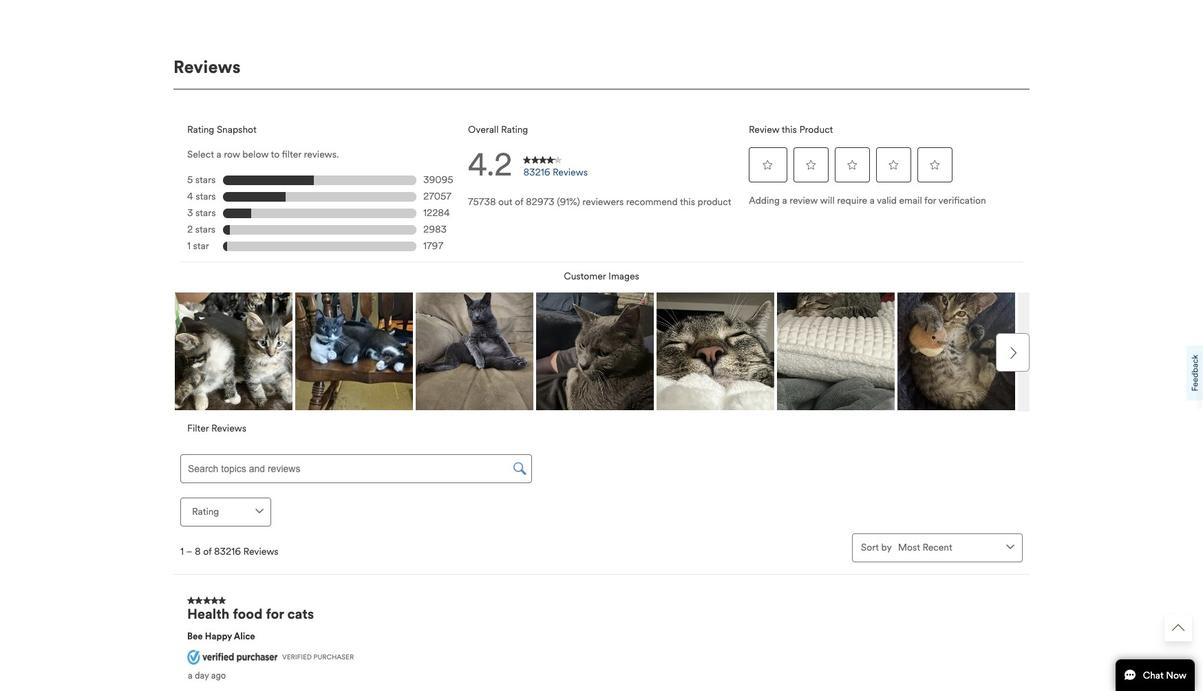 Task type: locate. For each thing, give the bounding box(es) containing it.
stars
[[195, 174, 216, 186], [196, 191, 216, 203], [196, 207, 216, 219], [195, 224, 216, 236]]

0 horizontal spatial of
[[203, 546, 212, 558]]

for left the cats at the left bottom of the page
[[266, 606, 284, 623]]

0 horizontal spatial 1
[[180, 546, 184, 558]]

1 horizontal spatial 83216
[[524, 166, 551, 178]]

0 horizontal spatial 83216
[[214, 546, 241, 558]]

1 horizontal spatial for
[[925, 195, 937, 206]]

reviews up rating snapshot
[[174, 57, 241, 78]]

images
[[609, 270, 640, 282]]

1
[[187, 241, 191, 252], [180, 546, 184, 558]]

0 horizontal spatial rating
[[187, 124, 214, 135]]

1 horizontal spatial 1
[[187, 241, 191, 252]]

valid
[[877, 195, 897, 206]]

rating snapshot group
[[187, 172, 455, 255]]

row
[[224, 149, 240, 160]]

a left day
[[188, 671, 193, 682]]

rating up the select
[[187, 124, 214, 135]]

82973
[[526, 196, 555, 208]]

1 horizontal spatial this
[[782, 124, 797, 135]]

rating
[[187, 124, 214, 135], [501, 124, 528, 135]]

1 horizontal spatial of
[[515, 196, 524, 208]]

out
[[499, 196, 513, 208]]

this right review
[[782, 124, 797, 135]]

5 stars
[[187, 174, 216, 186]]

will
[[821, 195, 835, 206]]

3
[[187, 207, 193, 219]]

83216 right 8 at the bottom of page
[[214, 546, 241, 558]]

review
[[790, 195, 818, 206]]

0 vertical spatial for
[[925, 195, 937, 206]]

83216 inside the "overall rating" element
[[524, 166, 551, 178]]

stars for 2 stars
[[195, 224, 216, 236]]

None search field
[[180, 454, 532, 483]]

stars for 5 stars
[[195, 174, 216, 186]]

stars right 3
[[196, 207, 216, 219]]

customer
[[564, 270, 606, 282]]

scroll to top image
[[1173, 622, 1185, 634]]

4
[[187, 191, 193, 203]]

0 horizontal spatial this
[[680, 196, 695, 208]]

1 vertical spatial of
[[203, 546, 212, 558]]

of right out
[[515, 196, 524, 208]]

75738
[[468, 196, 496, 208]]

Search topics and reviews text field
[[180, 454, 532, 483]]

reviews right 8 at the bottom of page
[[244, 546, 279, 558]]

0 vertical spatial 83216
[[524, 166, 551, 178]]

rating snapshot
[[187, 124, 257, 135]]

day
[[195, 671, 209, 682]]

product
[[698, 196, 732, 208]]

of
[[515, 196, 524, 208], [203, 546, 212, 558]]

a left review at the top of the page
[[783, 195, 788, 206]]

0 vertical spatial 1
[[187, 241, 191, 252]]

a left 'valid'
[[870, 195, 875, 206]]

of right 8 at the bottom of page
[[203, 546, 212, 558]]

select
[[187, 149, 214, 160]]

2 stars
[[187, 224, 216, 236]]

for right email
[[925, 195, 937, 206]]

4.2
[[468, 146, 513, 184]]

0 horizontal spatial for
[[266, 606, 284, 623]]

2
[[187, 224, 193, 236]]

stars right '2'
[[195, 224, 216, 236]]

1 vertical spatial this
[[680, 196, 695, 208]]

12284
[[424, 207, 450, 219]]

1 vertical spatial 83216
[[214, 546, 241, 558]]

rating right overall
[[501, 124, 528, 135]]

reviews
[[174, 57, 241, 78], [553, 166, 588, 178], [211, 423, 247, 434], [244, 546, 279, 558]]

for
[[925, 195, 937, 206], [266, 606, 284, 623]]

this left product
[[680, 196, 695, 208]]

1 left star
[[187, 241, 191, 252]]

a
[[217, 149, 221, 160], [783, 195, 788, 206], [870, 195, 875, 206], [188, 671, 193, 682]]

ago
[[211, 671, 226, 682]]

this
[[782, 124, 797, 135], [680, 196, 695, 208]]

adding
[[749, 195, 780, 206]]

1 vertical spatial 1
[[180, 546, 184, 558]]

1 star
[[187, 241, 209, 252]]

2 rating from the left
[[501, 124, 528, 135]]

stars right 4
[[196, 191, 216, 203]]

83216 up 82973
[[524, 166, 551, 178]]

stars right 5
[[195, 174, 216, 186]]

3 stars
[[187, 207, 216, 219]]

0 vertical spatial of
[[515, 196, 524, 208]]

reviews up (91%)
[[553, 166, 588, 178]]

83216
[[524, 166, 551, 178], [214, 546, 241, 558]]

1 left –
[[180, 546, 184, 558]]

review this product
[[749, 124, 834, 135]]

1 horizontal spatial rating
[[501, 124, 528, 135]]

snapshot
[[217, 124, 257, 135]]

1 inside rating snapshot group
[[187, 241, 191, 252]]

verification
[[939, 195, 987, 206]]



Task type: vqa. For each thing, say whether or not it's contained in the screenshot.
1st Dog from the right
no



Task type: describe. For each thing, give the bounding box(es) containing it.
75738 out of 82973 (91%) reviewers recommend this product
[[468, 196, 732, 208]]

below
[[243, 149, 269, 160]]

recommend
[[626, 196, 678, 208]]

adding a review will require a valid email for verification
[[749, 195, 987, 206]]

83216 reviews link
[[516, 148, 596, 189]]

1 for 1 star
[[187, 241, 191, 252]]

stars for 4 stars
[[196, 191, 216, 203]]

(91%)
[[557, 196, 580, 208]]

filter reviews
[[187, 423, 247, 434]]

to
[[271, 149, 280, 160]]

83216 reviews
[[524, 166, 588, 178]]

overall
[[468, 124, 499, 135]]

8
[[195, 546, 201, 558]]

1 rating from the left
[[187, 124, 214, 135]]

product
[[800, 124, 834, 135]]

27057
[[424, 191, 452, 203]]

reviews right filter
[[211, 423, 247, 434]]

cats
[[287, 606, 314, 623]]

a day ago
[[188, 671, 226, 682]]

overall rating
[[468, 124, 528, 135]]

1 – 8 of 83216 reviews
[[180, 546, 279, 558]]

a left row
[[217, 149, 221, 160]]

reviews.
[[304, 149, 339, 160]]

–
[[186, 546, 192, 558]]

food
[[233, 606, 263, 623]]

require
[[838, 195, 868, 206]]

39095
[[424, 174, 453, 186]]

health
[[187, 606, 230, 623]]

filter
[[282, 149, 302, 160]]

0 vertical spatial this
[[782, 124, 797, 135]]

rating is 0 (out of 5 stars). group
[[749, 144, 956, 186]]

1 for 1 – 8 of 83216 reviews
[[180, 546, 184, 558]]

filter
[[187, 423, 209, 434]]

health food for cats
[[187, 606, 314, 623]]

reviewers
[[583, 196, 624, 208]]

5
[[187, 174, 193, 186]]

1797
[[424, 241, 444, 252]]

star
[[193, 241, 209, 252]]

2983
[[424, 224, 447, 236]]

review
[[749, 124, 780, 135]]

styled arrow button link
[[1165, 614, 1193, 642]]

4 stars
[[187, 191, 216, 203]]

select a row below to filter reviews.
[[187, 149, 339, 160]]

1 vertical spatial for
[[266, 606, 284, 623]]

customer images
[[564, 270, 640, 282]]

reviews inside the "overall rating" element
[[553, 166, 588, 178]]

this inside the "overall rating" element
[[680, 196, 695, 208]]

stars for 3 stars
[[196, 207, 216, 219]]

overall rating element
[[461, 116, 742, 215]]

of inside the "overall rating" element
[[515, 196, 524, 208]]

email
[[900, 195, 923, 206]]



